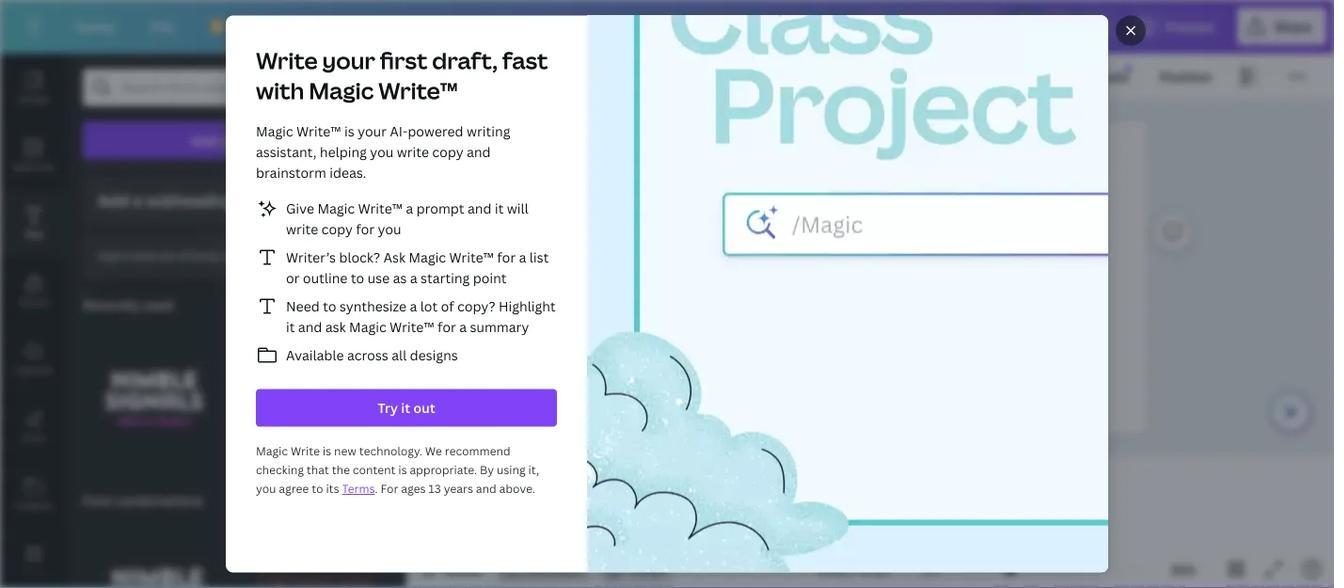 Task type: locate. For each thing, give the bounding box(es) containing it.
5.0s button
[[636, 513, 659, 532]]

font combinations
[[83, 492, 203, 510]]

it left will
[[495, 200, 504, 217]]

1 horizontal spatial trimming, end edge slider
[[725, 472, 742, 532]]

0 horizontal spatial for
[[356, 220, 375, 238]]

for inside writer's block? ask magic write™ for a list or outline to use as a starting point
[[497, 249, 516, 266]]

1 horizontal spatial write
[[397, 143, 429, 161]]

outline
[[303, 269, 348, 287]]

try
[[897, 17, 917, 35], [378, 399, 398, 417]]

2 horizontal spatial it
[[495, 200, 504, 217]]

for down the lot
[[438, 318, 456, 336]]

1 vertical spatial copy
[[322, 220, 353, 238]]

0 vertical spatial write
[[256, 45, 318, 76]]

1 horizontal spatial copy
[[432, 143, 464, 161]]

is
[[345, 122, 355, 140], [323, 443, 331, 459], [399, 462, 407, 478]]

by
[[480, 462, 494, 478]]

bit
[[160, 248, 175, 263]]

trimming, start edge slider for second trimming, end edge slider from the right
[[501, 472, 514, 532]]

of inside need to synthesize a lot of copy? highlight it and ask magic write™ for a summary
[[441, 297, 454, 315]]

font
[[83, 492, 112, 510]]

magic right give
[[318, 200, 355, 217]]

trimming, end edge slider
[[601, 472, 614, 532], [725, 472, 742, 532]]

a down copy?
[[460, 318, 467, 336]]

timer containing 05
[[448, 309, 584, 384]]

1 vertical spatial try
[[378, 399, 398, 417]]

a right as
[[410, 269, 418, 287]]

add
[[191, 131, 217, 149], [98, 190, 129, 211], [98, 248, 120, 263]]

brand button
[[0, 257, 68, 325]]

to
[[351, 269, 364, 287], [323, 297, 337, 315], [312, 481, 323, 497]]

out
[[414, 399, 436, 417]]

of right 'bit'
[[178, 248, 189, 263]]

group down used
[[83, 324, 226, 467]]

ungroup button
[[884, 151, 955, 181]]

need
[[286, 297, 320, 315]]

used
[[143, 296, 173, 314]]

0 vertical spatial try
[[897, 17, 917, 35]]

add a subheading
[[98, 190, 235, 211]]

try left 'canva'
[[897, 17, 917, 35]]

draw
[[22, 431, 46, 444]]

for
[[381, 481, 399, 497]]

main menu bar
[[0, 0, 1335, 54]]

0 vertical spatial to
[[351, 269, 364, 287]]

2 horizontal spatial for
[[497, 249, 516, 266]]

the
[[332, 462, 350, 478]]

try left out
[[378, 399, 398, 417]]

1 vertical spatial it
[[286, 318, 295, 336]]

or
[[286, 269, 300, 287]]

0 horizontal spatial it
[[286, 318, 295, 336]]

magic
[[229, 17, 267, 35], [309, 75, 374, 106], [256, 122, 293, 140], [318, 200, 355, 217], [409, 249, 446, 266], [349, 318, 387, 336], [256, 443, 288, 459]]

0 vertical spatial of
[[178, 248, 189, 263]]

and inside need to synthesize a lot of copy? highlight it and ask magic write™ for a summary
[[298, 318, 322, 336]]

a inside give magic write™ a prompt and it will write copy for you
[[406, 200, 414, 217]]

0 horizontal spatial of
[[178, 248, 189, 263]]

for up block?
[[356, 220, 375, 238]]

0 horizontal spatial is
[[323, 443, 331, 459]]

write inside magic write™ is your ai-powered writing assistant, helping you write copy and brainstorm ideas.
[[397, 143, 429, 161]]

to up ask
[[323, 297, 337, 315]]

recently
[[83, 296, 139, 314]]

1 horizontal spatial trimming, start edge slider
[[629, 472, 646, 532]]

0 vertical spatial write
[[397, 143, 429, 161]]

try it out
[[378, 399, 436, 417]]

Search fonts and combinations search field
[[120, 70, 353, 105]]

your inside magic write™ is your ai-powered writing assistant, helping you write copy and brainstorm ideas.
[[358, 122, 387, 140]]

add a little bit of body text
[[98, 248, 244, 263]]

and down the need
[[298, 318, 322, 336]]

try canva pro
[[897, 17, 985, 35]]

your
[[322, 45, 375, 76], [358, 122, 387, 140]]

try inside button
[[897, 17, 917, 35]]

magic inside need to synthesize a lot of copy? highlight it and ask magic write™ for a summary
[[349, 318, 387, 336]]

and inside give magic write™ a prompt and it will write copy for you
[[468, 200, 492, 217]]

trimming, end edge slider right page title 'text box' at the bottom
[[725, 472, 742, 532]]

list containing give magic write™ a prompt and it will write copy for you
[[256, 197, 557, 367]]

across
[[347, 346, 389, 364]]

for inside give magic write™ a prompt and it will write copy for you
[[356, 220, 375, 238]]

nimble
[[771, 217, 967, 266]]

for
[[356, 220, 375, 238], [497, 249, 516, 266], [438, 318, 456, 336]]

add up subheading
[[191, 131, 217, 149]]

1 vertical spatial you
[[378, 220, 402, 238]]

05 button
[[448, 309, 509, 384]]

2 vertical spatial for
[[438, 318, 456, 336]]

add left subheading
[[98, 190, 129, 211]]

magic up 'starting'
[[409, 249, 446, 266]]

and left will
[[468, 200, 492, 217]]

switch
[[270, 17, 313, 35]]

is up 'ages'
[[399, 462, 407, 478]]

magic right with
[[309, 75, 374, 106]]

1 vertical spatial write
[[291, 443, 320, 459]]

1 horizontal spatial of
[[441, 297, 454, 315]]

timer
[[448, 309, 584, 384]]

uploads
[[15, 363, 53, 376]]

a left box
[[220, 131, 228, 149]]

and inside magic write™ is your ai-powered writing assistant, helping you write copy and brainstorm ideas.
[[467, 143, 491, 161]]

apps button
[[0, 528, 68, 588]]

copy down powered
[[432, 143, 464, 161]]

list
[[530, 249, 549, 266]]

and down the writing
[[467, 143, 491, 161]]

ask
[[384, 249, 406, 266]]

0 horizontal spatial trimming, end edge slider
[[601, 472, 614, 532]]

prompt
[[417, 200, 465, 217]]

to down block?
[[351, 269, 364, 287]]

.
[[375, 481, 378, 497]]

new
[[326, 20, 350, 32]]

copy inside give magic write™ a prompt and it will write copy for you
[[322, 220, 353, 238]]

group
[[578, 61, 678, 91], [83, 324, 226, 467], [83, 519, 233, 588], [241, 519, 391, 588]]

1 vertical spatial for
[[497, 249, 516, 266]]

0 vertical spatial is
[[345, 122, 355, 140]]

list
[[256, 197, 557, 367]]

timer
[[629, 561, 666, 578]]

your down new
[[322, 45, 375, 76]]

magic up assistant,
[[256, 122, 293, 140]]

your left ai- on the left top of page
[[358, 122, 387, 140]]

05 : 00
[[451, 314, 580, 378]]

to left its
[[312, 481, 323, 497]]

magic inside magic write™ is your ai-powered writing assistant, helping you write copy and brainstorm ideas.
[[256, 122, 293, 140]]

write down give
[[286, 220, 318, 238]]

2 vertical spatial you
[[256, 481, 276, 497]]

magic write™ is your ai-powered writing assistant, helping you write copy and brainstorm ideas.
[[256, 122, 511, 182]]

0 vertical spatial copy
[[432, 143, 464, 161]]

write™ up powered
[[379, 75, 458, 106]]

copy up block?
[[322, 220, 353, 238]]

write down switch
[[256, 45, 318, 76]]

you inside magic write is new technology. we recommend checking that the content is appropriate. by using it, you agree to its
[[256, 481, 276, 497]]

magic left switch
[[229, 17, 267, 35]]

magic switch
[[229, 17, 313, 35]]

0 vertical spatial your
[[322, 45, 375, 76]]

1 vertical spatial to
[[323, 297, 337, 315]]

try for try canva pro
[[897, 17, 917, 35]]

body
[[192, 248, 220, 263]]

is inside magic write™ is your ai-powered writing assistant, helping you write copy and brainstorm ideas.
[[345, 122, 355, 140]]

write inside give magic write™ a prompt and it will write copy for you
[[286, 220, 318, 238]]

Design title text field
[[730, 8, 857, 45]]

text left box
[[231, 131, 256, 149]]

0 vertical spatial for
[[356, 220, 375, 238]]

it left out
[[401, 399, 411, 417]]

years
[[444, 481, 473, 497]]

1 horizontal spatial try
[[897, 17, 917, 35]]

of right the lot
[[441, 297, 454, 315]]

try inside button
[[378, 399, 398, 417]]

draw button
[[0, 393, 68, 460]]

1 vertical spatial add
[[98, 190, 129, 211]]

1 trimming, end edge slider from the left
[[601, 472, 614, 532]]

add left little
[[98, 248, 120, 263]]

text right "body" on the left of page
[[222, 248, 244, 263]]

write down ai- on the left top of page
[[397, 143, 429, 161]]

add for add a subheading
[[98, 190, 129, 211]]

0 vertical spatial you
[[370, 143, 394, 161]]

effects button
[[970, 61, 1029, 91]]

highlight
[[499, 297, 556, 315]]

recommend
[[445, 443, 511, 459]]

2 trimming, start edge slider from the left
[[629, 472, 646, 532]]

0 vertical spatial it
[[495, 200, 504, 217]]

write™ up helping
[[297, 122, 341, 140]]

you up ask at the left top of page
[[378, 220, 402, 238]]

1 min
[[501, 286, 530, 301]]

ideas.
[[330, 164, 367, 182]]

nimble signals
[[758, 217, 980, 314]]

canva assistant image
[[1280, 401, 1303, 424]]

0 horizontal spatial write
[[286, 220, 318, 238]]

terms . for ages 13 years and above.
[[342, 481, 536, 497]]

for up the point
[[497, 249, 516, 266]]

trimming, start edge slider
[[501, 472, 514, 532], [629, 472, 646, 532]]

you down ai- on the left top of page
[[370, 143, 394, 161]]

1 vertical spatial is
[[323, 443, 331, 459]]

write inside write your first draft, fast with magic write™
[[256, 45, 318, 76]]

1 vertical spatial of
[[441, 297, 454, 315]]

2 horizontal spatial is
[[399, 462, 407, 478]]

2 vertical spatial to
[[312, 481, 323, 497]]

1 trimming, start edge slider from the left
[[501, 472, 514, 532]]

trimming, end edge slider left 5.0s
[[601, 472, 614, 532]]

side panel tab list
[[0, 54, 68, 588]]

2 vertical spatial it
[[401, 399, 411, 417]]

magic up checking
[[256, 443, 288, 459]]

write™ down the lot
[[390, 318, 435, 336]]

write™ inside writer's block? ask magic write™ for a list or outline to use as a starting point
[[450, 249, 494, 266]]

write™ up the point
[[450, 249, 494, 266]]

0 vertical spatial add
[[191, 131, 217, 149]]

and down 'by' at the bottom left of page
[[476, 481, 497, 497]]

text
[[24, 228, 43, 241]]

it
[[495, 200, 504, 217], [286, 318, 295, 336], [401, 399, 411, 417]]

2 vertical spatial add
[[98, 248, 120, 263]]

0 horizontal spatial try
[[378, 399, 398, 417]]

available across all designs
[[286, 346, 458, 364]]

write inside magic write is new technology. we recommend checking that the content is appropriate. by using it, you agree to its
[[291, 443, 320, 459]]

write up that
[[291, 443, 320, 459]]

effects
[[977, 67, 1022, 85]]

trimming, start edge slider right 'by' at the bottom left of page
[[501, 472, 514, 532]]

is up helping
[[345, 122, 355, 140]]

write
[[397, 143, 429, 161], [286, 220, 318, 238]]

write™ down ideas.
[[358, 200, 403, 217]]

magic write is new technology. we recommend checking that the content is appropriate. by using it, you agree to its
[[256, 443, 540, 497]]

1 vertical spatial write
[[286, 220, 318, 238]]

0 horizontal spatial copy
[[322, 220, 353, 238]]

2 vertical spatial is
[[399, 462, 407, 478]]

trimming, start edge slider left page title 'text box' at the bottom
[[629, 472, 646, 532]]

magic down 'synthesize'
[[349, 318, 387, 336]]

1 horizontal spatial it
[[401, 399, 411, 417]]

it down the need
[[286, 318, 295, 336]]

0 horizontal spatial trimming, start edge slider
[[501, 472, 514, 532]]

is left new
[[323, 443, 331, 459]]

magic inside main menu bar
[[229, 17, 267, 35]]

1 horizontal spatial for
[[438, 318, 456, 336]]

its
[[326, 481, 339, 497]]

ungroup
[[892, 157, 947, 175]]

try it out button
[[256, 389, 557, 427]]

group down combinations
[[83, 519, 233, 588]]

a left list
[[519, 249, 527, 266]]

1 horizontal spatial is
[[345, 122, 355, 140]]

assistant,
[[256, 143, 317, 161]]

a left prompt
[[406, 200, 414, 217]]

lot
[[421, 297, 438, 315]]

recently used
[[83, 296, 173, 314]]

all
[[392, 346, 407, 364]]

1 vertical spatial your
[[358, 122, 387, 140]]

of inside add a little bit of body text button
[[178, 248, 189, 263]]

write
[[256, 45, 318, 76], [291, 443, 320, 459]]

you down checking
[[256, 481, 276, 497]]



Task type: vqa. For each thing, say whether or not it's contained in the screenshot.
Draw
yes



Task type: describe. For each thing, give the bounding box(es) containing it.
will
[[507, 200, 529, 217]]

home
[[75, 17, 114, 35]]

copy inside magic write™ is your ai-powered writing assistant, helping you write copy and brainstorm ideas.
[[432, 143, 464, 161]]

content
[[353, 462, 396, 478]]

appropriate.
[[410, 462, 477, 478]]

add a text box
[[191, 131, 283, 149]]

design
[[18, 92, 49, 105]]

0:10
[[860, 561, 889, 578]]

you inside give magic write™ a prompt and it will write copy for you
[[378, 220, 402, 238]]

signals
[[758, 266, 980, 314]]

to inside writer's block? ask magic write™ for a list or outline to use as a starting point
[[351, 269, 364, 287]]

0:05 / 0:10
[[818, 561, 889, 578]]

copy?
[[458, 297, 496, 315]]

magic inside give magic write™ a prompt and it will write copy for you
[[318, 200, 355, 217]]

technology.
[[359, 443, 423, 459]]

pro
[[963, 17, 985, 35]]

agree
[[279, 481, 309, 497]]

it,
[[529, 462, 540, 478]]

notes
[[444, 561, 482, 578]]

05
[[451, 314, 505, 378]]

uploads button
[[0, 325, 68, 393]]

for inside need to synthesize a lot of copy? highlight it and ask magic write™ for a summary
[[438, 318, 456, 336]]

ages
[[401, 481, 426, 497]]

13
[[429, 481, 441, 497]]

write™ inside need to synthesize a lot of copy? highlight it and ask magic write™ for a summary
[[390, 318, 435, 336]]

subheading
[[146, 190, 235, 211]]

add for add a text box
[[191, 131, 217, 149]]

add a subheading button
[[83, 176, 391, 226]]

terms link
[[342, 481, 375, 497]]

to inside magic write is new technology. we recommend checking that the content is appropriate. by using it, you agree to its
[[312, 481, 323, 497]]

0 vertical spatial text
[[231, 131, 256, 149]]

a left the lot
[[410, 297, 417, 315]]

first
[[380, 45, 428, 76]]

magic inside magic write is new technology. we recommend checking that the content is appropriate. by using it, you agree to its
[[256, 443, 288, 459]]

1
[[501, 286, 507, 301]]

hide image
[[406, 276, 418, 366]]

Page title text field
[[667, 513, 675, 532]]

try canva pro button
[[865, 8, 1000, 45]]

group down main menu bar
[[578, 61, 678, 91]]

a left little
[[123, 248, 129, 263]]

is for new
[[323, 443, 331, 459]]

apps
[[22, 567, 46, 579]]

it inside need to synthesize a lot of copy? highlight it and ask magic write™ for a summary
[[286, 318, 295, 336]]

box
[[259, 131, 283, 149]]

writer's block? ask magic write™ for a list or outline to use as a starting point
[[286, 249, 549, 287]]

add for add a little bit of body text
[[98, 248, 120, 263]]

new
[[334, 443, 357, 459]]

checking
[[256, 462, 304, 478]]

ai-
[[390, 122, 408, 140]]

summary
[[470, 318, 529, 336]]

add a little bit of body text button
[[83, 233, 391, 278]]

canva
[[920, 17, 960, 35]]

you inside magic write™ is your ai-powered writing assistant, helping you write copy and brainstorm ideas.
[[370, 143, 394, 161]]

above.
[[500, 481, 536, 497]]

it inside button
[[401, 399, 411, 417]]

trimming, start edge slider for first trimming, end edge slider from the right
[[629, 472, 646, 532]]

notes button
[[414, 554, 490, 585]]

synthesize
[[340, 297, 407, 315]]

fast
[[503, 45, 548, 76]]

your inside write your first draft, fast with magic write™
[[322, 45, 375, 76]]

5.0s
[[636, 514, 659, 530]]

give magic write™ a prompt and it will write copy for you
[[286, 200, 529, 238]]

2 trimming, end edge slider from the left
[[725, 472, 742, 532]]

write your first draft, fast with magic write™
[[256, 45, 548, 106]]

group down its
[[241, 519, 391, 588]]

timer button
[[599, 554, 674, 585]]

magic inside writer's block? ask magic write™ for a list or outline to use as a starting point
[[409, 249, 446, 266]]

a left subheading
[[133, 190, 142, 211]]

use
[[368, 269, 390, 287]]

give
[[286, 200, 314, 217]]

is for your
[[345, 122, 355, 140]]

to inside need to synthesize a lot of copy? highlight it and ask magic write™ for a summary
[[323, 297, 337, 315]]

helping
[[320, 143, 367, 161]]

text button
[[0, 189, 68, 257]]

ask
[[326, 318, 346, 336]]

write™ inside write your first draft, fast with magic write™
[[379, 75, 458, 106]]

block?
[[339, 249, 380, 266]]

little
[[132, 248, 157, 263]]

00 button
[[522, 309, 584, 384]]

available
[[286, 346, 344, 364]]

it inside give magic write™ a prompt and it will write copy for you
[[495, 200, 504, 217]]

brainstorm
[[256, 164, 327, 182]]

brand
[[20, 296, 48, 308]]

with
[[256, 75, 304, 106]]

projects
[[15, 499, 53, 512]]

write™ inside magic write™ is your ai-powered writing assistant, helping you write copy and brainstorm ideas.
[[297, 122, 341, 140]]

we
[[425, 443, 442, 459]]

terms
[[342, 481, 375, 497]]

that
[[307, 462, 329, 478]]

write™ inside give magic write™ a prompt and it will write copy for you
[[358, 200, 403, 217]]

draft,
[[432, 45, 498, 76]]

using
[[497, 462, 526, 478]]

magic inside write your first draft, fast with magic write™
[[309, 75, 374, 106]]

need to synthesize a lot of copy? highlight it and ask magic write™ for a summary
[[286, 297, 556, 336]]

1 vertical spatial text
[[222, 248, 244, 263]]

designs
[[410, 346, 458, 364]]

:
[[509, 314, 522, 378]]

elements button
[[0, 121, 68, 189]]

try for try it out
[[378, 399, 398, 417]]

powered
[[408, 122, 464, 140]]



